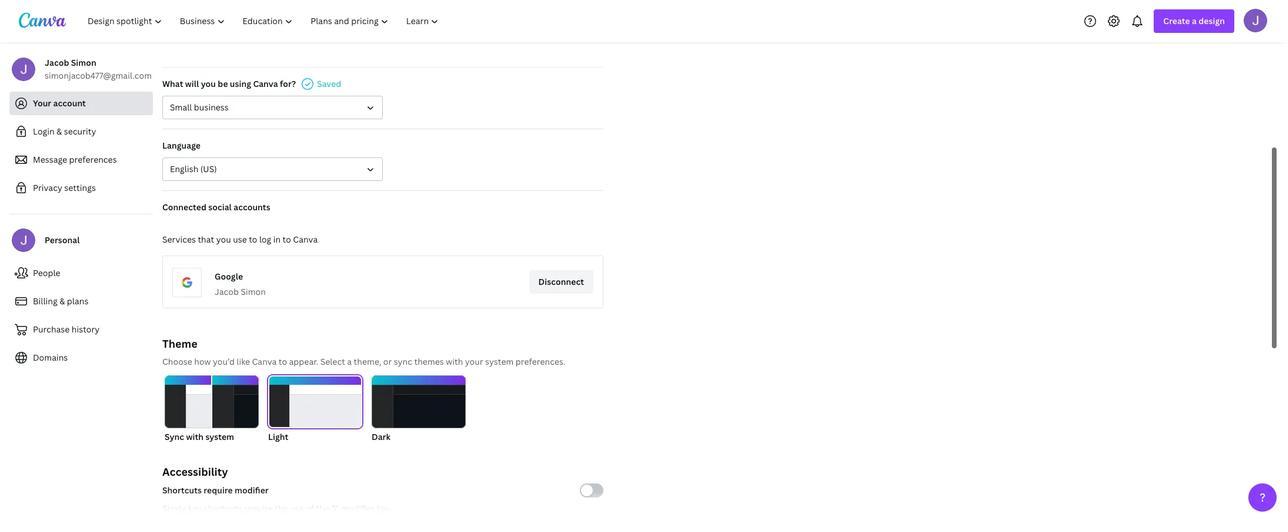 Task type: locate. For each thing, give the bounding box(es) containing it.
1 vertical spatial with
[[186, 432, 203, 443]]

edit button
[[556, 34, 603, 58]]

0 horizontal spatial jacob
[[45, 57, 69, 68]]

of
[[306, 503, 314, 515]]

login & security link
[[9, 120, 153, 143]]

0 vertical spatial simon
[[71, 57, 96, 68]]

0 vertical spatial canva
[[253, 78, 278, 89]]

the left ⌥
[[316, 503, 329, 515]]

0 vertical spatial jacob
[[45, 57, 69, 68]]

theme choose how you'd like canva to appear. select a theme, or sync themes with your system preferences.
[[162, 337, 565, 368]]

message
[[33, 154, 67, 165]]

like
[[237, 356, 250, 368]]

system right your
[[485, 356, 514, 368]]

1 horizontal spatial with
[[446, 356, 463, 368]]

people
[[33, 268, 60, 279]]

accounts
[[234, 202, 270, 213]]

account
[[53, 98, 86, 109]]

use
[[233, 234, 247, 245], [290, 503, 304, 515]]

the
[[275, 503, 288, 515], [316, 503, 329, 515]]

& left the plans
[[59, 296, 65, 307]]

with left your
[[446, 356, 463, 368]]

canva right in
[[293, 234, 318, 245]]

require up shortcuts
[[204, 485, 233, 496]]

0 vertical spatial require
[[204, 485, 233, 496]]

use left the log
[[233, 234, 247, 245]]

jacob
[[45, 57, 69, 68], [215, 286, 239, 298]]

0 horizontal spatial simon
[[71, 57, 96, 68]]

modifier right ⌥
[[341, 503, 375, 515]]

canva right like
[[252, 356, 277, 368]]

2 vertical spatial canva
[[252, 356, 277, 368]]

theme,
[[354, 356, 381, 368]]

purchase history
[[33, 324, 100, 335]]

english (us)
[[170, 163, 217, 175]]

1 vertical spatial require
[[244, 503, 273, 515]]

billing & plans link
[[9, 290, 153, 313]]

your
[[33, 98, 51, 109]]

0 horizontal spatial require
[[204, 485, 233, 496]]

select
[[320, 356, 345, 368]]

jacob down google
[[215, 286, 239, 298]]

& right login
[[57, 126, 62, 137]]

canva for theme
[[252, 356, 277, 368]]

modifier up single key shortcuts require the use of the ⌥ modifier key
[[235, 485, 269, 496]]

privacy settings
[[33, 182, 96, 193]]

you
[[201, 78, 216, 89], [216, 234, 231, 245]]

0 vertical spatial &
[[57, 126, 62, 137]]

small business
[[170, 102, 229, 113]]

1 vertical spatial &
[[59, 296, 65, 307]]

0 vertical spatial modifier
[[235, 485, 269, 496]]

require right shortcuts
[[244, 503, 273, 515]]

to left the log
[[249, 234, 257, 245]]

simon down google
[[241, 286, 266, 298]]

disconnect
[[538, 276, 584, 288]]

0 vertical spatial use
[[233, 234, 247, 245]]

canva left for?
[[253, 78, 278, 89]]

& for login
[[57, 126, 62, 137]]

1 horizontal spatial a
[[1192, 15, 1197, 26]]

key right single
[[188, 503, 202, 515]]

simon up simonjacob477@gmail.com
[[71, 57, 96, 68]]

dark
[[372, 432, 390, 443]]

1 horizontal spatial key
[[377, 503, 390, 515]]

shortcuts
[[204, 503, 242, 515]]

you for that
[[216, 234, 231, 245]]

Small business button
[[162, 96, 383, 119]]

0 vertical spatial system
[[485, 356, 514, 368]]

1 horizontal spatial modifier
[[341, 503, 375, 515]]

1 horizontal spatial require
[[244, 503, 273, 515]]

with right sync
[[186, 432, 203, 443]]

0 vertical spatial a
[[1192, 15, 1197, 26]]

jacob simon image
[[1244, 9, 1267, 32]]

you left be
[[201, 78, 216, 89]]

1 vertical spatial system
[[205, 432, 234, 443]]

1 vertical spatial modifier
[[341, 503, 375, 515]]

0 horizontal spatial key
[[188, 503, 202, 515]]

system up accessibility
[[205, 432, 234, 443]]

themes
[[414, 356, 444, 368]]

domains link
[[9, 346, 153, 370]]

0 horizontal spatial system
[[205, 432, 234, 443]]

0 horizontal spatial the
[[275, 503, 288, 515]]

canva inside theme choose how you'd like canva to appear. select a theme, or sync themes with your system preferences.
[[252, 356, 277, 368]]

your
[[465, 356, 483, 368]]

Light button
[[268, 376, 362, 444]]

the left of
[[275, 503, 288, 515]]

settings
[[64, 182, 96, 193]]

modifier
[[235, 485, 269, 496], [341, 503, 375, 515]]

key right ⌥
[[377, 503, 390, 515]]

to left appear.
[[279, 356, 287, 368]]

1 vertical spatial a
[[347, 356, 352, 368]]

security
[[64, 126, 96, 137]]

1 vertical spatial use
[[290, 503, 304, 515]]

1 vertical spatial you
[[216, 234, 231, 245]]

you right that
[[216, 234, 231, 245]]

privacy
[[33, 182, 62, 193]]

login
[[33, 126, 54, 137]]

Language: English (US) button
[[162, 158, 383, 181]]

system inside theme choose how you'd like canva to appear. select a theme, or sync themes with your system preferences.
[[485, 356, 514, 368]]

0 horizontal spatial with
[[186, 432, 203, 443]]

&
[[57, 126, 62, 137], [59, 296, 65, 307]]

1 horizontal spatial jacob
[[215, 286, 239, 298]]

0 horizontal spatial a
[[347, 356, 352, 368]]

& for billing
[[59, 296, 65, 307]]

with
[[446, 356, 463, 368], [186, 432, 203, 443]]

1 vertical spatial jacob
[[215, 286, 239, 298]]

that
[[198, 234, 214, 245]]

your account
[[33, 98, 86, 109]]

sync
[[165, 432, 184, 443]]

a
[[1192, 15, 1197, 26], [347, 356, 352, 368]]

require
[[204, 485, 233, 496], [244, 503, 273, 515]]

1 vertical spatial simon
[[241, 286, 266, 298]]

your account link
[[9, 92, 153, 115]]

a right select
[[347, 356, 352, 368]]

1 horizontal spatial the
[[316, 503, 329, 515]]

0 horizontal spatial use
[[233, 234, 247, 245]]

system
[[485, 356, 514, 368], [205, 432, 234, 443]]

jacob up your account
[[45, 57, 69, 68]]

simon
[[71, 57, 96, 68], [241, 286, 266, 298]]

english
[[170, 163, 198, 175]]

light
[[268, 432, 288, 443]]

key
[[188, 503, 202, 515], [377, 503, 390, 515]]

a left design
[[1192, 15, 1197, 26]]

& inside "link"
[[57, 126, 62, 137]]

simon inside google jacob simon
[[241, 286, 266, 298]]

google jacob simon
[[215, 271, 266, 298]]

to
[[249, 234, 257, 245], [283, 234, 291, 245], [279, 356, 287, 368]]

0 vertical spatial with
[[446, 356, 463, 368]]

use left of
[[290, 503, 304, 515]]

canva
[[253, 78, 278, 89], [293, 234, 318, 245], [252, 356, 277, 368]]

0 vertical spatial you
[[201, 78, 216, 89]]

1 horizontal spatial system
[[485, 356, 514, 368]]

domains
[[33, 352, 68, 363]]

Dark button
[[372, 376, 466, 444]]

saved
[[317, 78, 341, 89]]

1 horizontal spatial simon
[[241, 286, 266, 298]]



Task type: vqa. For each thing, say whether or not it's contained in the screenshot.
"Saved"
yes



Task type: describe. For each thing, give the bounding box(es) containing it.
theme
[[162, 337, 198, 351]]

Sync with system button
[[165, 376, 259, 444]]

1 horizontal spatial use
[[290, 503, 304, 515]]

create
[[1163, 15, 1190, 26]]

what will you be using canva for?
[[162, 78, 296, 89]]

small
[[170, 102, 192, 113]]

design
[[1199, 15, 1225, 26]]

shortcuts require modifier
[[162, 485, 269, 496]]

(us)
[[200, 163, 217, 175]]

how
[[194, 356, 211, 368]]

to right in
[[283, 234, 291, 245]]

purchase
[[33, 324, 70, 335]]

message preferences link
[[9, 148, 153, 172]]

simonjacob477@gmail.com
[[45, 70, 152, 81]]

sync with system
[[165, 432, 234, 443]]

for?
[[280, 78, 296, 89]]

0 horizontal spatial modifier
[[235, 485, 269, 496]]

what
[[162, 78, 183, 89]]

google
[[215, 271, 243, 282]]

connected
[[162, 202, 206, 213]]

billing & plans
[[33, 296, 88, 307]]

plans
[[67, 296, 88, 307]]

appear.
[[289, 356, 318, 368]]

2 the from the left
[[316, 503, 329, 515]]

top level navigation element
[[80, 9, 449, 33]]

preferences
[[69, 154, 117, 165]]

you for will
[[201, 78, 216, 89]]

preferences.
[[516, 356, 565, 368]]

connected social accounts
[[162, 202, 270, 213]]

business
[[194, 102, 229, 113]]

to inside theme choose how you'd like canva to appear. select a theme, or sync themes with your system preferences.
[[279, 356, 287, 368]]

using
[[230, 78, 251, 89]]

login & security
[[33, 126, 96, 137]]

system inside button
[[205, 432, 234, 443]]

in
[[273, 234, 281, 245]]

jacob simon simonjacob477@gmail.com
[[45, 57, 152, 81]]

edit
[[572, 40, 588, 51]]

services that you use to log in to canva
[[162, 234, 318, 245]]

be
[[218, 78, 228, 89]]

with inside theme choose how you'd like canva to appear. select a theme, or sync themes with your system preferences.
[[446, 356, 463, 368]]

or
[[383, 356, 392, 368]]

purchase history link
[[9, 318, 153, 342]]

with inside sync with system button
[[186, 432, 203, 443]]

a inside 'dropdown button'
[[1192, 15, 1197, 26]]

shortcuts
[[162, 485, 202, 496]]

you'd
[[213, 356, 235, 368]]

create a design button
[[1154, 9, 1234, 33]]

social
[[208, 202, 232, 213]]

1 key from the left
[[188, 503, 202, 515]]

people link
[[9, 262, 153, 285]]

services
[[162, 234, 196, 245]]

language
[[162, 140, 201, 151]]

message preferences
[[33, 154, 117, 165]]

1 vertical spatial canva
[[293, 234, 318, 245]]

privacy settings link
[[9, 176, 153, 200]]

disconnect button
[[529, 271, 593, 294]]

1 the from the left
[[275, 503, 288, 515]]

canva for what
[[253, 78, 278, 89]]

history
[[72, 324, 100, 335]]

jacob inside google jacob simon
[[215, 286, 239, 298]]

single
[[162, 503, 186, 515]]

will
[[185, 78, 199, 89]]

personal
[[45, 235, 80, 246]]

a inside theme choose how you'd like canva to appear. select a theme, or sync themes with your system preferences.
[[347, 356, 352, 368]]

2 key from the left
[[377, 503, 390, 515]]

single key shortcuts require the use of the ⌥ modifier key
[[162, 503, 390, 515]]

jacob inside "jacob simon simonjacob477@gmail.com"
[[45, 57, 69, 68]]

billing
[[33, 296, 57, 307]]

choose
[[162, 356, 192, 368]]

create a design
[[1163, 15, 1225, 26]]

log
[[259, 234, 271, 245]]

simon inside "jacob simon simonjacob477@gmail.com"
[[71, 57, 96, 68]]

sync
[[394, 356, 412, 368]]

accessibility
[[162, 465, 228, 479]]

⌥
[[331, 503, 339, 515]]



